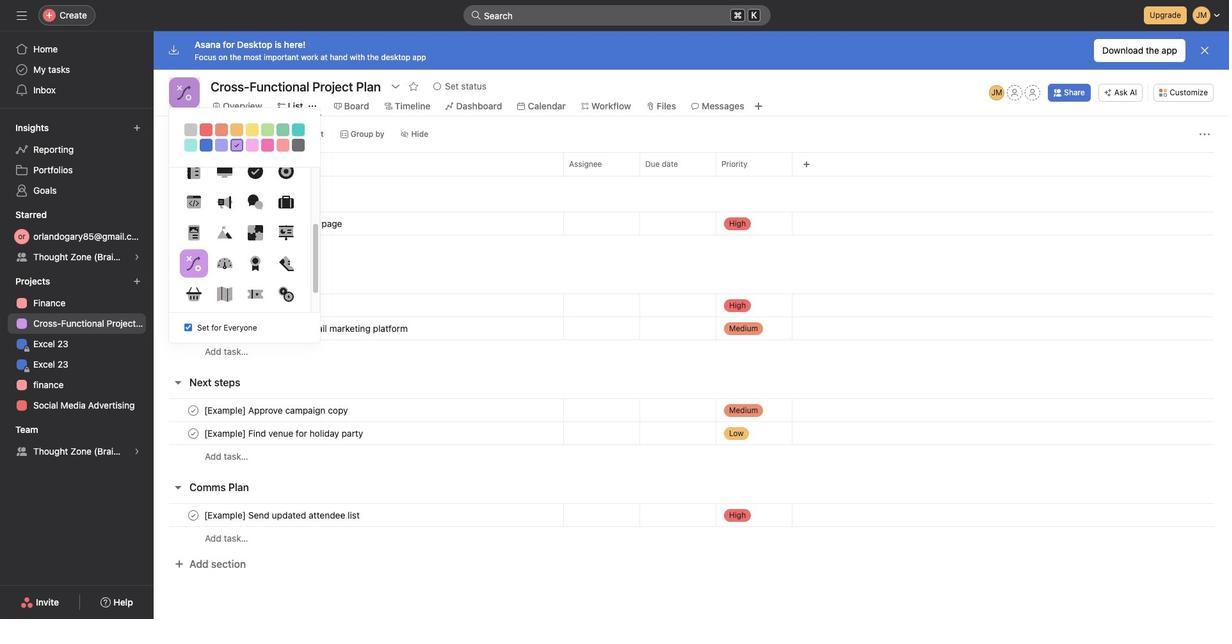 Task type: locate. For each thing, give the bounding box(es) containing it.
1 collapse task list for this group image from the top
[[173, 273, 183, 283]]

[example] send updated attendee list cell
[[154, 504, 564, 528]]

0 vertical spatial mark complete checkbox
[[186, 216, 201, 232]]

3 task name text field from the top
[[202, 427, 367, 440]]

0 vertical spatial task name text field
[[202, 217, 346, 230]]

see details, thought zone (brainstorm space) image inside teams element
[[133, 448, 141, 456]]

Task name text field
[[202, 217, 346, 230], [202, 404, 352, 417]]

3 collapse task list for this group image from the top
[[173, 483, 183, 493]]

check image
[[248, 164, 263, 179]]

mark complete image inside [example] evaluate new email marketing platform "cell"
[[186, 321, 201, 337]]

2 mark complete image from the top
[[186, 321, 201, 337]]

1 mark complete checkbox from the top
[[186, 321, 201, 337]]

1 task name text field from the top
[[202, 217, 346, 230]]

2 vertical spatial mark complete checkbox
[[186, 403, 201, 419]]

2 vertical spatial collapse task list for this group image
[[173, 483, 183, 493]]

mark complete image inside "[example] find venue for holiday party" cell
[[186, 426, 201, 442]]

row
[[154, 152, 1230, 176], [169, 175, 1214, 177], [154, 212, 1230, 236], [154, 235, 1230, 259], [154, 294, 1230, 318], [154, 317, 1230, 341], [154, 340, 1230, 364], [154, 399, 1230, 423], [154, 422, 1230, 446], [154, 445, 1230, 469], [154, 504, 1230, 528], [154, 527, 1230, 551]]

global element
[[0, 31, 154, 108]]

1 mark complete image from the top
[[186, 216, 201, 232]]

3 mark complete image from the top
[[186, 403, 201, 419]]

ticket image
[[248, 287, 263, 302]]

2 collapse task list for this group image from the top
[[173, 378, 183, 388]]

1 vertical spatial mark complete checkbox
[[186, 298, 201, 313]]

1 vertical spatial mark complete image
[[186, 508, 201, 524]]

insights element
[[0, 117, 154, 204]]

mark complete checkbox for task name text box inside the [example] evaluate new email marketing platform "cell"
[[186, 321, 201, 337]]

show options image
[[391, 81, 401, 92]]

add to starred image
[[409, 81, 419, 92]]

briefcase image
[[278, 195, 294, 210]]

1 mark complete image from the top
[[186, 298, 201, 313]]

task name text field inside "[example] find venue for holiday party" cell
[[202, 427, 367, 440]]

mark complete checkbox inside [example] approve campaign copy "cell"
[[186, 403, 201, 419]]

dismiss image
[[1200, 45, 1210, 56]]

[example] evaluate new email marketing platform cell
[[154, 317, 564, 341]]

2 task name text field from the top
[[202, 404, 352, 417]]

mark complete checkbox inside "[example] find venue for holiday party" cell
[[186, 426, 201, 442]]

3 mark complete checkbox from the top
[[186, 403, 201, 419]]

mark complete image
[[186, 298, 201, 313], [186, 321, 201, 337], [186, 403, 201, 419], [186, 426, 201, 442]]

1 see details, thought zone (brainstorm space) image from the top
[[133, 254, 141, 261]]

hide sidebar image
[[17, 10, 27, 20]]

coins image
[[278, 287, 294, 302]]

more actions image
[[1200, 129, 1210, 140]]

None checkbox
[[184, 324, 192, 332]]

2 see details, thought zone (brainstorm space) image from the top
[[133, 448, 141, 456]]

ribbon image
[[248, 256, 263, 272]]

Mark complete checkbox
[[186, 321, 201, 337], [186, 426, 201, 442], [186, 508, 201, 524]]

0 vertical spatial mark complete checkbox
[[186, 321, 201, 337]]

1 vertical spatial task name text field
[[202, 404, 352, 417]]

mark complete image inside [example] finalize budget "cell"
[[186, 298, 201, 313]]

1 mark complete checkbox from the top
[[186, 216, 201, 232]]

prominent image
[[471, 10, 482, 20]]

2 mark complete checkbox from the top
[[186, 298, 201, 313]]

mark complete checkbox for task name text box within the "[example] find venue for holiday party" cell
[[186, 426, 201, 442]]

Mark complete checkbox
[[186, 216, 201, 232], [186, 298, 201, 313], [186, 403, 201, 419]]

0 vertical spatial mark complete image
[[186, 216, 201, 232]]

target image
[[278, 164, 294, 179]]

shoe image
[[278, 256, 294, 272]]

[example] redesign landing page cell
[[154, 212, 564, 236]]

mark complete checkbox inside the [example] redesign landing page "cell"
[[186, 216, 201, 232]]

mark complete checkbox inside [example] finalize budget "cell"
[[186, 298, 201, 313]]

4 task name text field from the top
[[202, 509, 364, 522]]

line and symbols image
[[186, 256, 201, 272]]

computer image
[[217, 164, 232, 179]]

1 task name text field from the top
[[202, 299, 315, 312]]

task name text field inside [example] evaluate new email marketing platform "cell"
[[202, 322, 412, 335]]

notebook image
[[186, 164, 201, 179]]

mark complete checkbox inside [example] evaluate new email marketing platform "cell"
[[186, 321, 201, 337]]

collapse task list for this group image
[[173, 273, 183, 283], [173, 378, 183, 388], [173, 483, 183, 493]]

2 vertical spatial mark complete checkbox
[[186, 508, 201, 524]]

mark complete image inside the [example] redesign landing page "cell"
[[186, 216, 201, 232]]

see details, thought zone (brainstorm space) image
[[133, 254, 141, 261], [133, 448, 141, 456]]

projects element
[[0, 270, 154, 419]]

1 vertical spatial mark complete checkbox
[[186, 426, 201, 442]]

1 vertical spatial collapse task list for this group image
[[173, 378, 183, 388]]

mark complete image inside [example] approve campaign copy "cell"
[[186, 403, 201, 419]]

task name text field inside the [example] redesign landing page "cell"
[[202, 217, 346, 230]]

Task name text field
[[202, 299, 315, 312], [202, 322, 412, 335], [202, 427, 367, 440], [202, 509, 364, 522]]

4 mark complete image from the top
[[186, 426, 201, 442]]

page layout image
[[186, 225, 201, 241]]

mark complete image for task name text field within the [example] redesign landing page "cell"
[[186, 216, 201, 232]]

3 mark complete checkbox from the top
[[186, 508, 201, 524]]

mark complete image for [example] evaluate new email marketing platform "cell"
[[186, 321, 201, 337]]

line_and_symbols image
[[177, 85, 192, 101]]

mark complete checkbox inside the [example] send updated attendee list cell
[[186, 508, 201, 524]]

0 vertical spatial see details, thought zone (brainstorm space) image
[[133, 254, 141, 261]]

collapse task list for this group image for [example] finalize budget "cell"
[[173, 273, 183, 283]]

2 task name text field from the top
[[202, 322, 412, 335]]

task name text field inside the [example] send updated attendee list cell
[[202, 509, 364, 522]]

mark complete image
[[186, 216, 201, 232], [186, 508, 201, 524]]

0 vertical spatial collapse task list for this group image
[[173, 273, 183, 283]]

new insights image
[[133, 124, 141, 132]]

2 mark complete image from the top
[[186, 508, 201, 524]]

task name text field inside [example] finalize budget "cell"
[[202, 299, 315, 312]]

2 mark complete checkbox from the top
[[186, 426, 201, 442]]

mark complete image inside the [example] send updated attendee list cell
[[186, 508, 201, 524]]

None field
[[464, 5, 771, 26]]

tab actions image
[[308, 102, 316, 110]]

new project or portfolio image
[[133, 278, 141, 286]]

1 vertical spatial see details, thought zone (brainstorm space) image
[[133, 448, 141, 456]]

task name text field inside [example] approve campaign copy "cell"
[[202, 404, 352, 417]]

None text field
[[208, 75, 384, 98]]



Task type: vqa. For each thing, say whether or not it's contained in the screenshot.
added
no



Task type: describe. For each thing, give the bounding box(es) containing it.
mark complete checkbox for 'header next steps' 'tree grid'
[[186, 403, 201, 419]]

puzzle image
[[248, 225, 263, 241]]

mountain flag image
[[217, 225, 232, 241]]

task name text field for mark complete icon within the "[example] find venue for holiday party" cell
[[202, 427, 367, 440]]

see details, thought zone (brainstorm space) image inside starred element
[[133, 254, 141, 261]]

mark complete checkbox for task name text box in the [example] send updated attendee list cell
[[186, 508, 201, 524]]

shopping basket image
[[186, 287, 201, 302]]

manage project members image
[[990, 85, 1005, 101]]

mark complete image for [example] finalize budget "cell"
[[186, 298, 201, 313]]

[example] find venue for holiday party cell
[[154, 422, 564, 446]]

chat bubbles image
[[248, 195, 263, 210]]

teams element
[[0, 419, 154, 465]]

Search tasks, projects, and more text field
[[464, 5, 771, 26]]

collapse task list for this group image for [example] approve campaign copy "cell"
[[173, 378, 183, 388]]

speed dial image
[[217, 256, 232, 272]]

header comms plan tree grid
[[154, 504, 1230, 551]]

[example] approve campaign copy cell
[[154, 399, 564, 423]]

add tab image
[[754, 101, 764, 111]]

header milestones tree grid
[[154, 294, 1230, 364]]

header next steps tree grid
[[154, 399, 1230, 469]]

mark complete image for task name text box in the [example] send updated attendee list cell
[[186, 508, 201, 524]]

starred element
[[0, 204, 154, 270]]

map image
[[217, 287, 232, 302]]

[example] finalize budget cell
[[154, 294, 564, 318]]

mark complete checkbox for header planning tree grid on the top
[[186, 216, 201, 232]]

task name text field for mark complete icon in [example] evaluate new email marketing platform "cell"
[[202, 322, 412, 335]]

task name text field for mark complete icon within [example] finalize budget "cell"
[[202, 299, 315, 312]]

task name text field for 'header next steps' 'tree grid'
[[202, 404, 352, 417]]

add field image
[[803, 161, 811, 168]]

mark complete image for "[example] find venue for holiday party" cell
[[186, 426, 201, 442]]

mark complete checkbox for header milestones tree grid
[[186, 298, 201, 313]]

megaphone image
[[217, 195, 232, 210]]

collapse task list for this group image for the [example] send updated attendee list cell
[[173, 483, 183, 493]]

mark complete image for [example] approve campaign copy "cell"
[[186, 403, 201, 419]]

html image
[[186, 195, 201, 210]]

header planning tree grid
[[154, 212, 1230, 259]]

presentation image
[[278, 225, 294, 241]]

task name text field for header planning tree grid on the top
[[202, 217, 346, 230]]



